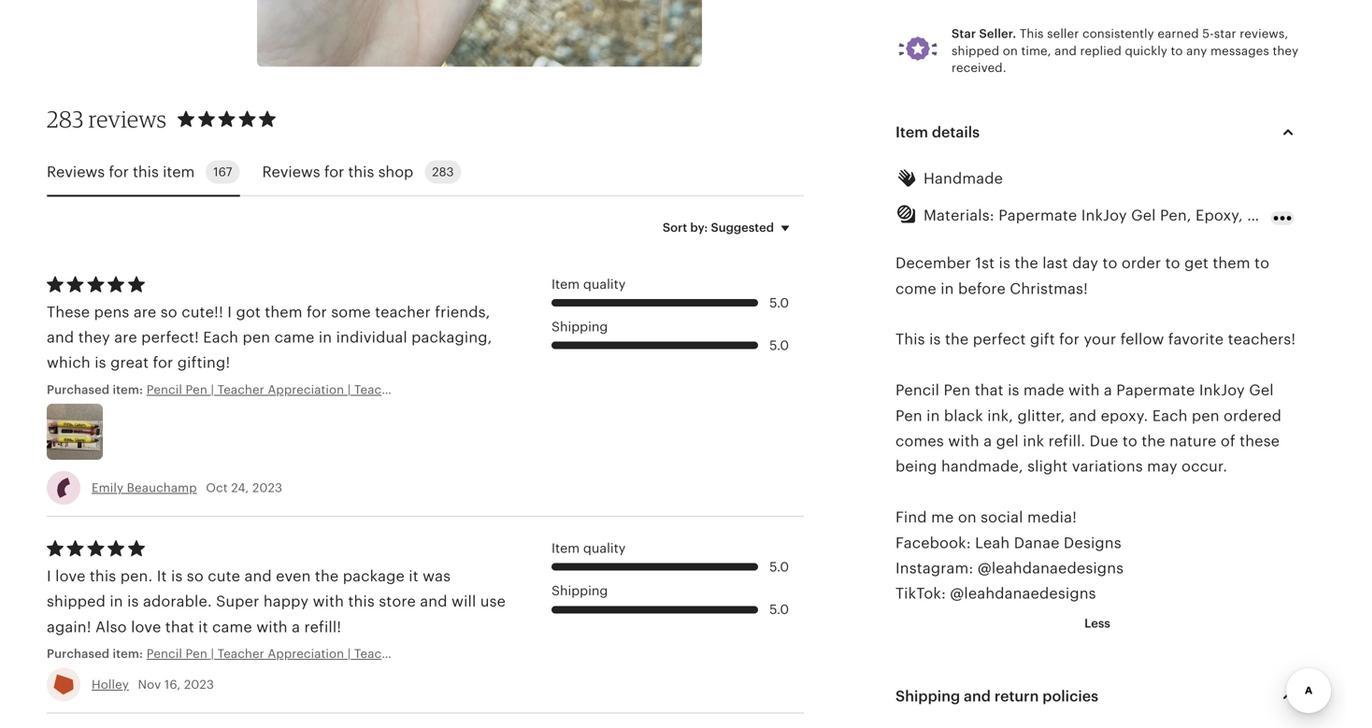 Task type: vqa. For each thing, say whether or not it's contained in the screenshot.
'friends,'
yes



Task type: describe. For each thing, give the bounding box(es) containing it.
ink,
[[988, 408, 1014, 424]]

1 vertical spatial 2023
[[184, 678, 214, 692]]

gift for these pens are so cute!! i got them for some teacher friends, and they are perfect! each pen came in individual packaging, which is great for gifting!
[[496, 383, 518, 397]]

3 5.0 from the top
[[770, 560, 790, 575]]

refill.
[[1049, 433, 1086, 450]]

item for i love this pen. it is so cute and even the package it was shipped in is adorable. super happy with this store and will use again! also love that it came with a refill!
[[552, 541, 580, 556]]

24,
[[231, 481, 249, 495]]

shipping and return policies button
[[879, 674, 1317, 719]]

reviews for reviews for this shop
[[262, 163, 321, 180]]

appreciation for happy
[[268, 647, 344, 661]]

refillable for these pens are so cute!! i got them for some teacher friends, and they are perfect! each pen came in individual packaging, which is great for gifting!
[[528, 383, 583, 397]]

may
[[1148, 459, 1178, 475]]

this is the perfect gift for your fellow favorite teachers!
[[896, 331, 1297, 348]]

materials: papermate inkjoy gel pen, epoxy, vinyl
[[924, 207, 1283, 224]]

teacher's for packaging,
[[354, 383, 410, 397]]

being
[[896, 459, 938, 475]]

1 horizontal spatial love
[[131, 619, 161, 636]]

the inside "december 1st is the last day to order to get them to come in before christmas!"
[[1015, 255, 1039, 272]]

to left "get"
[[1166, 255, 1181, 272]]

teacher down super
[[218, 647, 265, 661]]

pen inside the pencil pen that is made with a papermate inkjoy gel pen in black ink, glitter, and epoxy. each pen ordered comes with a gel ink refill. due to the nature of these being handmade, slight variations may occur.
[[1192, 408, 1220, 424]]

0 vertical spatial it
[[409, 568, 419, 585]]

also
[[95, 619, 127, 636]]

1 5.0 from the top
[[770, 295, 790, 310]]

tab list containing reviews for this item
[[47, 149, 804, 197]]

slight
[[1028, 459, 1069, 475]]

this down 'package'
[[348, 594, 375, 610]]

teacher down will at bottom
[[446, 647, 493, 661]]

i love this pen. it is so cute and even the package it was shipped in is adorable. super happy with this store and will use again! also love that it came with a refill!
[[47, 568, 506, 636]]

is inside "december 1st is the last day to order to get them to come in before christmas!"
[[999, 255, 1011, 272]]

and down was
[[420, 594, 448, 610]]

1 vertical spatial @leahdanaedesigns
[[951, 586, 1097, 603]]

0 vertical spatial 2023
[[252, 481, 283, 495]]

pencil pen | teacher appreciation | teacher's day | teacher gift | refillable gel pen link for this
[[147, 646, 631, 663]]

individual
[[336, 329, 408, 346]]

pens
[[94, 304, 129, 321]]

167
[[213, 165, 232, 179]]

store
[[379, 594, 416, 610]]

designs
[[1064, 535, 1122, 552]]

a inside i love this pen. it is so cute and even the package it was shipped in is adorable. super happy with this store and will use again! also love that it came with a refill!
[[292, 619, 300, 636]]

leah
[[976, 535, 1010, 552]]

teacher down the gifting! on the left of page
[[218, 383, 265, 397]]

even
[[276, 568, 311, 585]]

any
[[1187, 44, 1208, 58]]

nature
[[1170, 433, 1217, 450]]

papermate inside the pencil pen that is made with a papermate inkjoy gel pen in black ink, glitter, and epoxy. each pen ordered comes with a gel ink refill. due to the nature of these being handmade, slight variations may occur.
[[1117, 382, 1196, 399]]

star
[[1215, 27, 1237, 41]]

before
[[959, 280, 1006, 297]]

refill!
[[304, 619, 342, 636]]

with up refill! on the left bottom of the page
[[313, 594, 344, 610]]

star seller.
[[952, 27, 1017, 41]]

came inside these pens are so cute!! i got them for some teacher friends, and they are perfect! each pen came in individual packaging, which is great for gifting!
[[275, 329, 315, 346]]

on inside this seller consistently earned 5-star reviews, shipped on time, and replied quickly to any messages they received.
[[1003, 44, 1019, 58]]

and inside the pencil pen that is made with a papermate inkjoy gel pen in black ink, glitter, and epoxy. each pen ordered comes with a gel ink refill. due to the nature of these being handmade, slight variations may occur.
[[1070, 408, 1097, 424]]

day
[[1073, 255, 1099, 272]]

ink
[[1024, 433, 1045, 450]]

0 horizontal spatial it
[[198, 619, 208, 636]]

1st
[[976, 255, 995, 272]]

oct
[[206, 481, 228, 495]]

each inside the pencil pen that is made with a papermate inkjoy gel pen in black ink, glitter, and epoxy. each pen ordered comes with a gel ink refill. due to the nature of these being handmade, slight variations may occur.
[[1153, 408, 1188, 424]]

shipping and return policies
[[896, 688, 1099, 705]]

holley nov 16, 2023
[[92, 678, 214, 692]]

view details of this review photo by emily beauchamp image
[[47, 404, 103, 460]]

sort
[[663, 221, 688, 235]]

gift
[[1031, 331, 1056, 348]]

fellow
[[1121, 331, 1165, 348]]

for right gift
[[1060, 331, 1080, 348]]

shipping for these pens are so cute!! i got them for some teacher friends, and they are perfect! each pen came in individual packaging, which is great for gifting!
[[552, 319, 608, 334]]

pencil for these pens are so cute!! i got them for some teacher friends, and they are perfect! each pen came in individual packaging, which is great for gifting!
[[147, 383, 182, 397]]

item: for perfect!
[[113, 383, 143, 397]]

for left shop
[[324, 163, 345, 180]]

happy
[[264, 594, 309, 610]]

the inside the pencil pen that is made with a papermate inkjoy gel pen in black ink, glitter, and epoxy. each pen ordered comes with a gel ink refill. due to the nature of these being handmade, slight variations may occur.
[[1142, 433, 1166, 450]]

that inside the pencil pen that is made with a papermate inkjoy gel pen in black ink, glitter, and epoxy. each pen ordered comes with a gel ink refill. due to the nature of these being handmade, slight variations may occur.
[[975, 382, 1004, 399]]

handmade,
[[942, 459, 1024, 475]]

in inside the pencil pen that is made with a papermate inkjoy gel pen in black ink, glitter, and epoxy. each pen ordered comes with a gel ink refill. due to the nature of these being handmade, slight variations may occur.
[[927, 408, 941, 424]]

due
[[1090, 433, 1119, 450]]

purchased for i love this pen. it is so cute and even the package it was shipped in is adorable. super happy with this store and will use again! also love that it came with a refill!
[[47, 647, 110, 661]]

sort by: suggested button
[[649, 208, 811, 247]]

handmade
[[924, 170, 1004, 187]]

purchased for these pens are so cute!! i got them for some teacher friends, and they are perfect! each pen came in individual packaging, which is great for gifting!
[[47, 383, 110, 397]]

christmas!
[[1010, 280, 1089, 297]]

teacher
[[375, 304, 431, 321]]

shipped inside this seller consistently earned 5-star reviews, shipped on time, and replied quickly to any messages they received.
[[952, 44, 1000, 58]]

super
[[216, 594, 260, 610]]

0 horizontal spatial inkjoy
[[1082, 207, 1128, 224]]

emily
[[92, 481, 124, 495]]

less
[[1085, 617, 1111, 631]]

great
[[110, 355, 149, 372]]

5-
[[1203, 27, 1215, 41]]

earned
[[1158, 27, 1200, 41]]

ordered
[[1224, 408, 1282, 424]]

emily beauchamp link
[[92, 481, 197, 495]]

inkjoy inside the pencil pen that is made with a papermate inkjoy gel pen in black ink, glitter, and epoxy. each pen ordered comes with a gel ink refill. due to the nature of these being handmade, slight variations may occur.
[[1200, 382, 1246, 399]]

purchased item: pencil pen | teacher appreciation | teacher's day | teacher gift | refillable gel pen for individual
[[47, 383, 631, 397]]

friends,
[[435, 304, 491, 321]]

holley link
[[92, 678, 129, 692]]

shipping inside dropdown button
[[896, 688, 961, 705]]

variations
[[1073, 459, 1144, 475]]

is inside these pens are so cute!! i got them for some teacher friends, and they are perfect! each pen came in individual packaging, which is great for gifting!
[[95, 355, 106, 372]]

1 vertical spatial a
[[984, 433, 993, 450]]

pencil inside the pencil pen that is made with a papermate inkjoy gel pen in black ink, glitter, and epoxy. each pen ordered comes with a gel ink refill. due to the nature of these being handmade, slight variations may occur.
[[896, 382, 940, 399]]

i inside i love this pen. it is so cute and even the package it was shipped in is adorable. super happy with this store and will use again! also love that it came with a refill!
[[47, 568, 51, 585]]

this for shop
[[348, 163, 374, 180]]

teacher's for this
[[354, 647, 410, 661]]

so inside these pens are so cute!! i got them for some teacher friends, and they are perfect! each pen came in individual packaging, which is great for gifting!
[[161, 304, 178, 321]]

social
[[981, 509, 1024, 526]]

seller.
[[980, 27, 1017, 41]]

star
[[952, 27, 977, 41]]

this seller consistently earned 5-star reviews, shipped on time, and replied quickly to any messages they received.
[[952, 27, 1299, 75]]

they inside these pens are so cute!! i got them for some teacher friends, and they are perfect! each pen came in individual packaging, which is great for gifting!
[[78, 329, 110, 346]]

instagram:
[[896, 560, 974, 577]]

seller
[[1048, 27, 1080, 41]]

december 1st is the last day to order to get them to come in before christmas!
[[896, 255, 1270, 297]]

day for this
[[414, 647, 436, 661]]

facebook:
[[896, 535, 972, 552]]

item details button
[[879, 110, 1317, 155]]

perfect!
[[141, 329, 199, 346]]

me
[[932, 509, 954, 526]]

vinyl
[[1248, 207, 1283, 224]]

283 reviews
[[47, 105, 167, 133]]

quality for i love this pen. it is so cute and even the package it was shipped in is adorable. super happy with this store and will use again! also love that it came with a refill!
[[584, 541, 626, 556]]

they inside this seller consistently earned 5-star reviews, shipped on time, and replied quickly to any messages they received.
[[1273, 44, 1299, 58]]

made
[[1024, 382, 1065, 399]]

to inside the pencil pen that is made with a papermate inkjoy gel pen in black ink, glitter, and epoxy. each pen ordered comes with a gel ink refill. due to the nature of these being handmade, slight variations may occur.
[[1123, 433, 1138, 450]]

holley
[[92, 678, 129, 692]]

item quality for i love this pen. it is so cute and even the package it was shipped in is adorable. super happy with this store and will use again! also love that it came with a refill!
[[552, 541, 626, 556]]

time,
[[1022, 44, 1052, 58]]

0 horizontal spatial love
[[55, 568, 86, 585]]

pen inside these pens are so cute!! i got them for some teacher friends, and they are perfect! each pen came in individual packaging, which is great for gifting!
[[243, 329, 271, 346]]



Task type: locate. For each thing, give the bounding box(es) containing it.
0 vertical spatial purchased
[[47, 383, 110, 397]]

0 vertical spatial them
[[1213, 255, 1251, 272]]

favorite
[[1169, 331, 1225, 348]]

that inside i love this pen. it is so cute and even the package it was shipped in is adorable. super happy with this store and will use again! also love that it came with a refill!
[[165, 619, 194, 636]]

0 vertical spatial appreciation
[[268, 383, 344, 397]]

with
[[1069, 382, 1100, 399], [949, 433, 980, 450], [313, 594, 344, 610], [257, 619, 288, 636]]

reviews
[[89, 105, 167, 133]]

messages
[[1211, 44, 1270, 58]]

i left got
[[228, 304, 232, 321]]

0 horizontal spatial 2023
[[184, 678, 214, 692]]

day down packaging,
[[414, 383, 436, 397]]

283 left reviews
[[47, 105, 84, 133]]

the up may
[[1142, 433, 1166, 450]]

item: down great
[[113, 383, 143, 397]]

1 vertical spatial papermate
[[1117, 382, 1196, 399]]

0 vertical spatial shipping
[[552, 319, 608, 334]]

pencil pen | teacher appreciation | teacher's day | teacher gift | refillable gel pen link down individual
[[147, 382, 631, 399]]

a up "epoxy."
[[1105, 382, 1113, 399]]

purchased down again!
[[47, 647, 110, 661]]

this left shop
[[348, 163, 374, 180]]

1 vertical spatial it
[[198, 619, 208, 636]]

1 horizontal spatial it
[[409, 568, 419, 585]]

2 teacher's from the top
[[354, 647, 410, 661]]

0 vertical spatial each
[[203, 329, 239, 346]]

love up again!
[[55, 568, 86, 585]]

2 gift from the top
[[496, 647, 518, 661]]

1 vertical spatial purchased item: pencil pen | teacher appreciation | teacher's day | teacher gift | refillable gel pen
[[47, 647, 631, 661]]

gifting!
[[178, 355, 230, 372]]

these pens are so cute!! i got them for some teacher friends, and they are perfect! each pen came in individual packaging, which is great for gifting!
[[47, 304, 493, 372]]

1 vertical spatial item
[[552, 277, 580, 292]]

283 inside tab list
[[432, 165, 454, 179]]

and inside this seller consistently earned 5-star reviews, shipped on time, and replied quickly to any messages they received.
[[1055, 44, 1078, 58]]

cute
[[208, 568, 240, 585]]

and left return
[[964, 688, 991, 705]]

1 horizontal spatial on
[[1003, 44, 1019, 58]]

1 horizontal spatial came
[[275, 329, 315, 346]]

came left individual
[[275, 329, 315, 346]]

1 day from the top
[[414, 383, 436, 397]]

1 vertical spatial purchased
[[47, 647, 110, 661]]

0 horizontal spatial that
[[165, 619, 194, 636]]

gel
[[1132, 207, 1157, 224], [1250, 382, 1275, 399], [586, 383, 606, 397], [586, 647, 606, 661]]

day for packaging,
[[414, 383, 436, 397]]

2 purchased from the top
[[47, 647, 110, 661]]

0 vertical spatial i
[[228, 304, 232, 321]]

is right 'it'
[[171, 568, 183, 585]]

shop
[[378, 163, 414, 180]]

so inside i love this pen. it is so cute and even the package it was shipped in is adorable. super happy with this store and will use again! also love that it came with a refill!
[[187, 568, 204, 585]]

purchased item: pencil pen | teacher appreciation | teacher's day | teacher gift | refillable gel pen
[[47, 383, 631, 397], [47, 647, 631, 661]]

came down super
[[212, 619, 252, 636]]

this inside this seller consistently earned 5-star reviews, shipped on time, and replied quickly to any messages they received.
[[1020, 27, 1044, 41]]

283 for 283
[[432, 165, 454, 179]]

received.
[[952, 61, 1007, 75]]

0 vertical spatial shipped
[[952, 44, 1000, 58]]

1 quality from the top
[[584, 277, 626, 292]]

16,
[[165, 678, 181, 692]]

purchased item: pencil pen | teacher appreciation | teacher's day | teacher gift | refillable gel pen down refill! on the left bottom of the page
[[47, 647, 631, 661]]

this left pen. on the bottom left
[[90, 568, 116, 585]]

is down "come"
[[930, 331, 942, 348]]

this for seller
[[1020, 27, 1044, 41]]

with down happy at the bottom left of page
[[257, 619, 288, 636]]

the left last
[[1015, 255, 1039, 272]]

again!
[[47, 619, 91, 636]]

1 vertical spatial that
[[165, 619, 194, 636]]

pencil for i love this pen. it is so cute and even the package it was shipped in is adorable. super happy with this store and will use again! also love that it came with a refill!
[[147, 647, 182, 661]]

283 for 283 reviews
[[47, 105, 84, 133]]

less button
[[1071, 607, 1125, 641]]

emily beauchamp oct 24, 2023
[[92, 481, 283, 495]]

find me on social media! facebook: leah danae designs instagram: @leahdanaedesigns tiktok: @leahdanaedesigns
[[896, 509, 1124, 603]]

1 horizontal spatial so
[[187, 568, 204, 585]]

this up time,
[[1020, 27, 1044, 41]]

refillable for i love this pen. it is so cute and even the package it was shipped in is adorable. super happy with this store and will use again! also love that it came with a refill!
[[528, 647, 583, 661]]

papermate up "epoxy."
[[1117, 382, 1196, 399]]

they down reviews,
[[1273, 44, 1299, 58]]

in down some
[[319, 329, 332, 346]]

to
[[1172, 44, 1184, 58], [1103, 255, 1118, 272], [1166, 255, 1181, 272], [1255, 255, 1270, 272], [1123, 433, 1138, 450]]

teacher's down store
[[354, 647, 410, 661]]

for down perfect!
[[153, 355, 173, 372]]

cute!!
[[182, 304, 223, 321]]

in inside i love this pen. it is so cute and even the package it was shipped in is adorable. super happy with this store and will use again! also love that it came with a refill!
[[110, 594, 123, 610]]

the inside i love this pen. it is so cute and even the package it was shipped in is adorable. super happy with this store and will use again! also love that it came with a refill!
[[315, 568, 339, 585]]

pencil pen | teacher appreciation | teacher's day | teacher gift | refillable gel pen link down store
[[147, 646, 631, 663]]

is down pen. on the bottom left
[[127, 594, 139, 610]]

0 vertical spatial 283
[[47, 105, 84, 133]]

0 horizontal spatial so
[[161, 304, 178, 321]]

perfect
[[974, 331, 1027, 348]]

adorable.
[[143, 594, 212, 610]]

2 quality from the top
[[584, 541, 626, 556]]

0 vertical spatial came
[[275, 329, 315, 346]]

2023 right the 16,
[[184, 678, 214, 692]]

to down 'vinyl'
[[1255, 255, 1270, 272]]

them
[[1213, 255, 1251, 272], [265, 304, 303, 321]]

1 vertical spatial they
[[78, 329, 110, 346]]

each up nature
[[1153, 408, 1188, 424]]

quickly
[[1126, 44, 1168, 58]]

1 horizontal spatial that
[[975, 382, 1004, 399]]

it left was
[[409, 568, 419, 585]]

is right 1st
[[999, 255, 1011, 272]]

4 5.0 from the top
[[770, 602, 790, 617]]

0 vertical spatial on
[[1003, 44, 1019, 58]]

refillable
[[528, 383, 583, 397], [528, 647, 583, 661]]

0 vertical spatial quality
[[584, 277, 626, 292]]

2 item: from the top
[[113, 647, 143, 661]]

in up comes
[[927, 408, 941, 424]]

2 appreciation from the top
[[268, 647, 344, 661]]

pencil up comes
[[896, 382, 940, 399]]

them right "get"
[[1213, 255, 1251, 272]]

purchased item: pencil pen | teacher appreciation | teacher's day | teacher gift | refillable gel pen for with
[[47, 647, 631, 661]]

pencil up the 16,
[[147, 647, 182, 661]]

item inside dropdown button
[[896, 124, 929, 141]]

inkjoy up day
[[1082, 207, 1128, 224]]

0 vertical spatial love
[[55, 568, 86, 585]]

them inside "december 1st is the last day to order to get them to come in before christmas!"
[[1213, 255, 1251, 272]]

this
[[1020, 27, 1044, 41], [896, 331, 926, 348]]

came inside i love this pen. it is so cute and even the package it was shipped in is adorable. super happy with this store and will use again! also love that it came with a refill!
[[212, 619, 252, 636]]

on
[[1003, 44, 1019, 58], [959, 509, 977, 526]]

1 vertical spatial this
[[896, 331, 926, 348]]

1 horizontal spatial a
[[984, 433, 993, 450]]

1 vertical spatial gift
[[496, 647, 518, 661]]

teachers!
[[1229, 331, 1297, 348]]

a
[[1105, 382, 1113, 399], [984, 433, 993, 450], [292, 619, 300, 636]]

inkjoy
[[1082, 207, 1128, 224], [1200, 382, 1246, 399]]

with right made
[[1069, 382, 1100, 399]]

quality for these pens are so cute!! i got them for some teacher friends, and they are perfect! each pen came in individual packaging, which is great for gifting!
[[584, 277, 626, 292]]

these
[[47, 304, 90, 321]]

2 vertical spatial item
[[552, 541, 580, 556]]

2 reviews from the left
[[262, 163, 321, 180]]

gel inside the pencil pen that is made with a papermate inkjoy gel pen in black ink, glitter, and epoxy. each pen ordered comes with a gel ink refill. due to the nature of these being handmade, slight variations may occur.
[[1250, 382, 1275, 399]]

1 horizontal spatial inkjoy
[[1200, 382, 1246, 399]]

epoxy.
[[1101, 408, 1149, 424]]

a left refill! on the left bottom of the page
[[292, 619, 300, 636]]

i up again!
[[47, 568, 51, 585]]

to inside this seller consistently earned 5-star reviews, shipped on time, and replied quickly to any messages they received.
[[1172, 44, 1184, 58]]

0 vertical spatial item quality
[[552, 277, 626, 292]]

appreciation down these pens are so cute!! i got them for some teacher friends, and they are perfect! each pen came in individual packaging, which is great for gifting! at the left of page
[[268, 383, 344, 397]]

and up super
[[245, 568, 272, 585]]

0 vertical spatial are
[[134, 304, 157, 321]]

reviews down 283 reviews
[[47, 163, 105, 180]]

0 horizontal spatial i
[[47, 568, 51, 585]]

1 vertical spatial item:
[[113, 647, 143, 661]]

came
[[275, 329, 315, 346], [212, 619, 252, 636]]

beauchamp
[[127, 481, 197, 495]]

teacher down packaging,
[[446, 383, 493, 397]]

is left great
[[95, 355, 106, 372]]

gel
[[997, 433, 1019, 450]]

is
[[999, 255, 1011, 272], [930, 331, 942, 348], [95, 355, 106, 372], [1008, 382, 1020, 399], [171, 568, 183, 585], [127, 594, 139, 610]]

is inside the pencil pen that is made with a papermate inkjoy gel pen in black ink, glitter, and epoxy. each pen ordered comes with a gel ink refill. due to the nature of these being handmade, slight variations may occur.
[[1008, 382, 1020, 399]]

0 vertical spatial inkjoy
[[1082, 207, 1128, 224]]

1 horizontal spatial them
[[1213, 255, 1251, 272]]

pencil
[[896, 382, 940, 399], [147, 383, 182, 397], [147, 647, 182, 661]]

this down "come"
[[896, 331, 926, 348]]

on inside the find me on social media! facebook: leah danae designs instagram: @leahdanaedesigns tiktok: @leahdanaedesigns
[[959, 509, 977, 526]]

1 gift from the top
[[496, 383, 518, 397]]

the left the perfect at the top
[[946, 331, 969, 348]]

pen up nature
[[1192, 408, 1220, 424]]

pen down got
[[243, 329, 271, 346]]

1 vertical spatial pen
[[1192, 408, 1220, 424]]

0 vertical spatial they
[[1273, 44, 1299, 58]]

0 vertical spatial day
[[414, 383, 436, 397]]

return
[[995, 688, 1040, 705]]

to down earned
[[1172, 44, 1184, 58]]

this for pen.
[[90, 568, 116, 585]]

1 vertical spatial love
[[131, 619, 161, 636]]

0 vertical spatial papermate
[[999, 207, 1078, 224]]

sort by: suggested
[[663, 221, 774, 235]]

the right even
[[315, 568, 339, 585]]

2 item quality from the top
[[552, 541, 626, 556]]

for left some
[[307, 304, 327, 321]]

on down seller.
[[1003, 44, 1019, 58]]

and up "refill."
[[1070, 408, 1097, 424]]

got
[[236, 304, 261, 321]]

nov
[[138, 678, 161, 692]]

teacher
[[218, 383, 265, 397], [446, 383, 493, 397], [218, 647, 265, 661], [446, 647, 493, 661]]

0 vertical spatial this
[[1020, 27, 1044, 41]]

2 day from the top
[[414, 647, 436, 661]]

1 vertical spatial each
[[1153, 408, 1188, 424]]

tab list
[[47, 149, 804, 197]]

appreciation for in
[[268, 383, 344, 397]]

find
[[896, 509, 928, 526]]

0 horizontal spatial them
[[265, 304, 303, 321]]

item: for in
[[113, 647, 143, 661]]

1 reviews from the left
[[47, 163, 105, 180]]

and down "seller"
[[1055, 44, 1078, 58]]

in up also
[[110, 594, 123, 610]]

which
[[47, 355, 91, 372]]

is up 'ink,'
[[1008, 382, 1020, 399]]

order
[[1122, 255, 1162, 272]]

with down black
[[949, 433, 980, 450]]

0 vertical spatial item:
[[113, 383, 143, 397]]

1 horizontal spatial they
[[1273, 44, 1299, 58]]

the
[[1015, 255, 1039, 272], [946, 331, 969, 348], [1142, 433, 1166, 450], [315, 568, 339, 585]]

0 vertical spatial that
[[975, 382, 1004, 399]]

item details
[[896, 124, 980, 141]]

1 horizontal spatial this
[[1020, 27, 1044, 41]]

2 5.0 from the top
[[770, 338, 790, 353]]

0 vertical spatial so
[[161, 304, 178, 321]]

1 vertical spatial so
[[187, 568, 204, 585]]

these
[[1240, 433, 1281, 450]]

for down reviews
[[109, 163, 129, 180]]

and inside dropdown button
[[964, 688, 991, 705]]

0 vertical spatial item
[[896, 124, 929, 141]]

love
[[55, 568, 86, 585], [131, 619, 161, 636]]

1 vertical spatial shipping
[[552, 584, 608, 599]]

tiktok:
[[896, 586, 947, 603]]

1 purchased item: pencil pen | teacher appreciation | teacher's day | teacher gift | refillable gel pen from the top
[[47, 383, 631, 397]]

purchased item: pencil pen | teacher appreciation | teacher's day | teacher gift | refillable gel pen down individual
[[47, 383, 631, 397]]

packaging,
[[412, 329, 493, 346]]

i inside these pens are so cute!! i got them for some teacher friends, and they are perfect! each pen came in individual packaging, which is great for gifting!
[[228, 304, 232, 321]]

papermate up last
[[999, 207, 1078, 224]]

so left cute
[[187, 568, 204, 585]]

some
[[331, 304, 371, 321]]

0 horizontal spatial reviews
[[47, 163, 105, 180]]

1 vertical spatial pencil pen | teacher appreciation | teacher's day | teacher gift | refillable gel pen link
[[147, 646, 631, 663]]

0 horizontal spatial this
[[896, 331, 926, 348]]

pen,
[[1161, 207, 1192, 224]]

1 appreciation from the top
[[268, 383, 344, 397]]

so up perfect!
[[161, 304, 178, 321]]

reviews right 167
[[262, 163, 321, 180]]

day down store
[[414, 647, 436, 661]]

in inside "december 1st is the last day to order to get them to come in before christmas!"
[[941, 280, 955, 297]]

in
[[941, 280, 955, 297], [319, 329, 332, 346], [927, 408, 941, 424], [110, 594, 123, 610]]

in down december
[[941, 280, 955, 297]]

appreciation
[[268, 383, 344, 397], [268, 647, 344, 661]]

1 purchased from the top
[[47, 383, 110, 397]]

to right day
[[1103, 255, 1118, 272]]

shipped inside i love this pen. it is so cute and even the package it was shipped in is adorable. super happy with this store and will use again! also love that it came with a refill!
[[47, 594, 106, 610]]

1 vertical spatial refillable
[[528, 647, 583, 661]]

1 vertical spatial teacher's
[[354, 647, 410, 661]]

1 vertical spatial came
[[212, 619, 252, 636]]

them inside these pens are so cute!! i got them for some teacher friends, and they are perfect! each pen came in individual packaging, which is great for gifting!
[[265, 304, 303, 321]]

that down adorable.
[[165, 619, 194, 636]]

shipping for i love this pen. it is so cute and even the package it was shipped in is adorable. super happy with this store and will use again! also love that it came with a refill!
[[552, 584, 608, 599]]

item quality for these pens are so cute!! i got them for some teacher friends, and they are perfect! each pen came in individual packaging, which is great for gifting!
[[552, 277, 626, 292]]

0 horizontal spatial pen
[[243, 329, 271, 346]]

shipped up again!
[[47, 594, 106, 610]]

0 vertical spatial pencil pen | teacher appreciation | teacher's day | teacher gift | refillable gel pen link
[[147, 382, 631, 399]]

1 item quality from the top
[[552, 277, 626, 292]]

1 vertical spatial are
[[114, 329, 137, 346]]

reviews for reviews for this item
[[47, 163, 105, 180]]

0 vertical spatial purchased item: pencil pen | teacher appreciation | teacher's day | teacher gift | refillable gel pen
[[47, 383, 631, 397]]

love right also
[[131, 619, 161, 636]]

1 teacher's from the top
[[354, 383, 410, 397]]

to right due
[[1123, 433, 1138, 450]]

inkjoy up ordered
[[1200, 382, 1246, 399]]

1 vertical spatial shipped
[[47, 594, 106, 610]]

0 horizontal spatial each
[[203, 329, 239, 346]]

2 purchased item: pencil pen | teacher appreciation | teacher's day | teacher gift | refillable gel pen from the top
[[47, 647, 631, 661]]

last
[[1043, 255, 1069, 272]]

1 vertical spatial appreciation
[[268, 647, 344, 661]]

this for item
[[133, 163, 159, 180]]

2 horizontal spatial a
[[1105, 382, 1113, 399]]

0 vertical spatial a
[[1105, 382, 1113, 399]]

it
[[409, 568, 419, 585], [198, 619, 208, 636]]

each up the gifting! on the left of page
[[203, 329, 239, 346]]

0 horizontal spatial 283
[[47, 105, 84, 133]]

them right got
[[265, 304, 303, 321]]

materials:
[[924, 207, 995, 224]]

your
[[1085, 331, 1117, 348]]

a left gel
[[984, 433, 993, 450]]

item for these pens are so cute!! i got them for some teacher friends, and they are perfect! each pen came in individual packaging, which is great for gifting!
[[552, 277, 580, 292]]

and down these
[[47, 329, 74, 346]]

item: down also
[[113, 647, 143, 661]]

pen.
[[120, 568, 153, 585]]

0 horizontal spatial shipped
[[47, 594, 106, 610]]

this for is
[[896, 331, 926, 348]]

1 item: from the top
[[113, 383, 143, 397]]

it down adorable.
[[198, 619, 208, 636]]

2 refillable from the top
[[528, 647, 583, 661]]

and
[[1055, 44, 1078, 58], [47, 329, 74, 346], [1070, 408, 1097, 424], [245, 568, 272, 585], [420, 594, 448, 610], [964, 688, 991, 705]]

1 horizontal spatial reviews
[[262, 163, 321, 180]]

shipped up received.
[[952, 44, 1000, 58]]

they down pens on the left top of the page
[[78, 329, 110, 346]]

0 horizontal spatial a
[[292, 619, 300, 636]]

black
[[945, 408, 984, 424]]

come
[[896, 280, 937, 297]]

1 vertical spatial 283
[[432, 165, 454, 179]]

2 vertical spatial a
[[292, 619, 300, 636]]

0 horizontal spatial on
[[959, 509, 977, 526]]

comes
[[896, 433, 945, 450]]

0 horizontal spatial came
[[212, 619, 252, 636]]

1 horizontal spatial papermate
[[1117, 382, 1196, 399]]

0 vertical spatial @leahdanaedesigns
[[978, 560, 1124, 577]]

2 pencil pen | teacher appreciation | teacher's day | teacher gift | refillable gel pen link from the top
[[147, 646, 631, 663]]

1 vertical spatial item quality
[[552, 541, 626, 556]]

2023 right 24, at the bottom left of page
[[252, 481, 283, 495]]

0 vertical spatial teacher's
[[354, 383, 410, 397]]

5.0
[[770, 295, 790, 310], [770, 338, 790, 353], [770, 560, 790, 575], [770, 602, 790, 617]]

epoxy,
[[1196, 207, 1244, 224]]

that up 'ink,'
[[975, 382, 1004, 399]]

0 vertical spatial pen
[[243, 329, 271, 346]]

it
[[157, 568, 167, 585]]

pencil down great
[[147, 383, 182, 397]]

1 refillable from the top
[[528, 383, 583, 397]]

pencil pen that is made with a papermate inkjoy gel pen in black ink, glitter, and epoxy. each pen ordered comes with a gel ink refill. due to the nature of these being handmade, slight variations may occur.
[[896, 382, 1282, 475]]

1 vertical spatial on
[[959, 509, 977, 526]]

1 horizontal spatial i
[[228, 304, 232, 321]]

1 vertical spatial them
[[265, 304, 303, 321]]

283 right shop
[[432, 165, 454, 179]]

this left 'item'
[[133, 163, 159, 180]]

pencil pen | teacher appreciation | teacher's day | teacher gift | refillable gel pen link for packaging,
[[147, 382, 631, 399]]

1 vertical spatial quality
[[584, 541, 626, 556]]

on right me
[[959, 509, 977, 526]]

1 horizontal spatial shipped
[[952, 44, 1000, 58]]

papermate
[[999, 207, 1078, 224], [1117, 382, 1196, 399]]

in inside these pens are so cute!! i got them for some teacher friends, and they are perfect! each pen came in individual packaging, which is great for gifting!
[[319, 329, 332, 346]]

appreciation down refill! on the left bottom of the page
[[268, 647, 344, 661]]

purchased down 'which'
[[47, 383, 110, 397]]

1 horizontal spatial 2023
[[252, 481, 283, 495]]

0 horizontal spatial papermate
[[999, 207, 1078, 224]]

that
[[975, 382, 1004, 399], [165, 619, 194, 636]]

gift
[[496, 383, 518, 397], [496, 647, 518, 661]]

1 vertical spatial inkjoy
[[1200, 382, 1246, 399]]

1 pencil pen | teacher appreciation | teacher's day | teacher gift | refillable gel pen link from the top
[[147, 382, 631, 399]]

each inside these pens are so cute!! i got them for some teacher friends, and they are perfect! each pen came in individual packaging, which is great for gifting!
[[203, 329, 239, 346]]

teacher's
[[354, 383, 410, 397], [354, 647, 410, 661]]

gift for i love this pen. it is so cute and even the package it was shipped in is adorable. super happy with this store and will use again! also love that it came with a refill!
[[496, 647, 518, 661]]

are right pens on the left top of the page
[[134, 304, 157, 321]]

and inside these pens are so cute!! i got them for some teacher friends, and they are perfect! each pen came in individual packaging, which is great for gifting!
[[47, 329, 74, 346]]

1 vertical spatial i
[[47, 568, 51, 585]]

are up great
[[114, 329, 137, 346]]

use
[[481, 594, 506, 610]]

0 horizontal spatial they
[[78, 329, 110, 346]]

teacher's down individual
[[354, 383, 410, 397]]

reviews for this shop
[[262, 163, 414, 180]]



